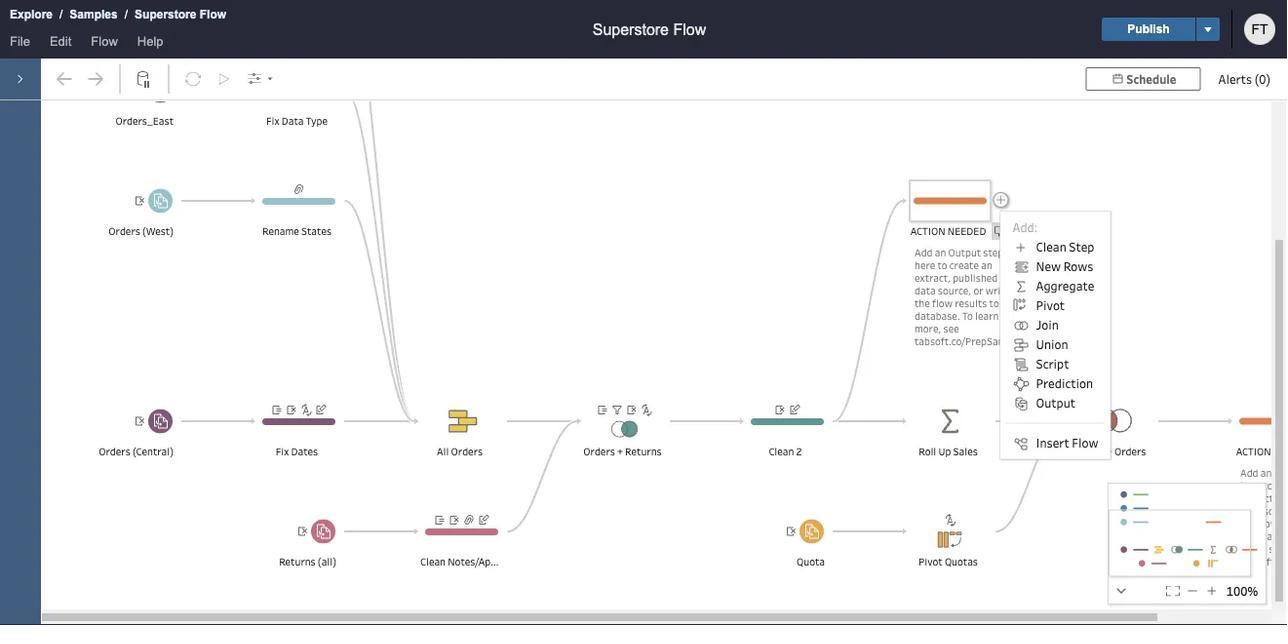 Task type: vqa. For each thing, say whether or not it's contained in the screenshot.
'write'
yes



Task type: locate. For each thing, give the bounding box(es) containing it.
add an output step here to create an extract, published data source, or write the flow results to a database. to learn more, see tabsoft.co/prepsamp
[[915, 245, 1013, 348]]

pivot for pivot quotas
[[919, 555, 943, 569]]

0 vertical spatial quota
[[1076, 445, 1105, 458]]

fix for fix dates
[[276, 445, 289, 458]]

samples
[[70, 8, 118, 21]]

pivot left quotas
[[919, 555, 943, 569]]

data
[[915, 283, 936, 297]]

fix left dates
[[276, 445, 289, 458]]

1 vertical spatial fix
[[276, 445, 289, 458]]

quota for quota
[[797, 555, 825, 569]]

0 horizontal spatial clean
[[420, 555, 446, 569]]

needed
[[948, 224, 986, 238]]

0 vertical spatial action
[[911, 224, 946, 238]]

rows
[[1064, 258, 1094, 275]]

fix
[[266, 114, 280, 128], [276, 445, 289, 458]]

0 vertical spatial pivot
[[1036, 298, 1065, 314]]

clean inside menu
[[1036, 239, 1067, 255]]

action for action nee add an out
[[1236, 445, 1272, 458]]

0 horizontal spatial to
[[938, 258, 948, 272]]

1 horizontal spatial pivot
[[1036, 298, 1065, 314]]

0 vertical spatial fix
[[266, 114, 280, 128]]

nee
[[1274, 445, 1288, 458]]

publish
[[1128, 22, 1170, 36]]

1 vertical spatial action
[[1236, 445, 1272, 458]]

0 horizontal spatial an
[[935, 245, 946, 259]]

0 horizontal spatial add
[[915, 245, 933, 259]]

to left a
[[990, 296, 1000, 310]]

clean for clean 2
[[769, 445, 794, 458]]

add:
[[1013, 219, 1038, 236]]

rename
[[262, 224, 299, 238]]

file button
[[0, 30, 40, 59]]

output
[[949, 245, 981, 259], [1036, 395, 1076, 411]]

sales
[[954, 445, 978, 458]]

action
[[911, 224, 946, 238], [1236, 445, 1272, 458]]

1 vertical spatial to
[[990, 296, 1000, 310]]

schedule
[[1127, 71, 1177, 87]]

dates
[[291, 445, 318, 458]]

clean notes/approver
[[420, 555, 521, 569]]

flow
[[200, 8, 226, 21], [673, 20, 706, 38], [91, 34, 118, 48], [1072, 435, 1099, 451]]

schedule button
[[1086, 67, 1201, 91]]

pivot up join
[[1036, 298, 1065, 314]]

output down needed at right top
[[949, 245, 981, 259]]

returns
[[625, 445, 662, 458], [279, 555, 316, 569]]

1 horizontal spatial quota
[[1076, 445, 1105, 458]]

1 horizontal spatial action
[[1236, 445, 1272, 458]]

1 horizontal spatial +
[[1107, 445, 1113, 458]]

to
[[938, 258, 948, 272], [990, 296, 1000, 310]]

clean up new
[[1036, 239, 1067, 255]]

union
[[1036, 337, 1069, 353]]

an down 'action needed'
[[935, 245, 946, 259]]

new
[[1036, 258, 1061, 275]]

2 vertical spatial clean
[[420, 555, 446, 569]]

0 vertical spatial add
[[915, 245, 933, 259]]

notes/approver
[[448, 555, 521, 569]]

clean 2
[[769, 445, 802, 458]]

clean for clean step
[[1036, 239, 1067, 255]]

no refreshes available image
[[179, 64, 208, 94]]

quota for quota + orders
[[1076, 445, 1105, 458]]

menu item
[[1007, 423, 1105, 424]]

1 vertical spatial clean
[[769, 445, 794, 458]]

action for action needed
[[911, 224, 946, 238]]

2 horizontal spatial an
[[1261, 466, 1272, 479]]

0 horizontal spatial returns
[[279, 555, 316, 569]]

tabsoft.co/prepsamp
[[915, 334, 1013, 348]]

0 vertical spatial returns
[[625, 445, 662, 458]]

menu item inside menu
[[1007, 423, 1105, 424]]

action inside "action nee add an out"
[[1236, 445, 1272, 458]]

1 horizontal spatial /
[[125, 8, 128, 21]]

type
[[306, 114, 328, 128]]

to
[[963, 309, 973, 322]]

1 + from the left
[[617, 445, 623, 458]]

0 horizontal spatial output
[[949, 245, 981, 259]]

+ for quota
[[1107, 445, 1113, 458]]

+ for orders
[[617, 445, 623, 458]]

action nee add an out
[[1236, 445, 1288, 568]]

add left out
[[1241, 466, 1259, 479]]

ft button
[[1245, 14, 1276, 45]]

pivot for pivot
[[1036, 298, 1065, 314]]

new rows
[[1036, 258, 1094, 275]]

add
[[915, 245, 933, 259], [1241, 466, 1259, 479]]

1 horizontal spatial output
[[1036, 395, 1076, 411]]

1 horizontal spatial clean
[[769, 445, 794, 458]]

action left nee on the right bottom of the page
[[1236, 445, 1272, 458]]

0 horizontal spatial +
[[617, 445, 623, 458]]

learn
[[975, 309, 999, 322]]

an right the create
[[981, 258, 993, 272]]

add an output step to run the flow image
[[210, 64, 239, 94]]

1 vertical spatial output
[[1036, 395, 1076, 411]]

flow button
[[81, 30, 128, 59]]

an
[[935, 245, 946, 259], [981, 258, 993, 272], [1261, 466, 1272, 479]]

fix data type
[[266, 114, 328, 128]]

1 horizontal spatial add
[[1241, 466, 1259, 479]]

clean for clean notes/approver
[[420, 555, 446, 569]]

orders for orders + returns
[[584, 445, 615, 458]]

an left out
[[1261, 466, 1272, 479]]

0 vertical spatial to
[[938, 258, 948, 272]]

0 horizontal spatial action
[[911, 224, 946, 238]]

/
[[60, 8, 63, 21], [125, 8, 128, 21]]

add: menu item
[[1007, 218, 1105, 238]]

0 horizontal spatial pivot
[[919, 555, 943, 569]]

fix dates
[[276, 445, 318, 458]]

quotas
[[945, 555, 978, 569]]

clean left the 2
[[769, 445, 794, 458]]

fix for fix data type
[[266, 114, 280, 128]]

1 vertical spatial quota
[[797, 555, 825, 569]]

pivot quotas
[[919, 555, 978, 569]]

add inside "action nee add an out"
[[1241, 466, 1259, 479]]

file
[[10, 34, 30, 48]]

0 vertical spatial output
[[949, 245, 981, 259]]

source,
[[938, 283, 972, 297]]

to right here
[[938, 258, 948, 272]]

clean step
[[1036, 239, 1095, 255]]

write
[[986, 283, 1011, 297]]

superstore
[[135, 8, 196, 21], [593, 20, 669, 38]]

step
[[1069, 239, 1095, 255]]

output down "prediction"
[[1036, 395, 1076, 411]]

fix left data
[[266, 114, 280, 128]]

alerts (0)
[[1219, 71, 1271, 87]]

/ up edit
[[60, 8, 63, 21]]

pivot
[[1036, 298, 1065, 314], [919, 555, 943, 569]]

0 horizontal spatial quota
[[797, 555, 825, 569]]

roll up sales
[[919, 445, 978, 458]]

2 + from the left
[[1107, 445, 1113, 458]]

add up extract,
[[915, 245, 933, 259]]

orders
[[109, 224, 140, 238], [99, 445, 130, 458], [451, 445, 483, 458], [584, 445, 615, 458], [1115, 445, 1146, 458]]

quota
[[1076, 445, 1105, 458], [797, 555, 825, 569]]

rename states
[[262, 224, 332, 238]]

orders_east
[[115, 114, 174, 128]]

0 vertical spatial clean
[[1036, 239, 1067, 255]]

2 horizontal spatial clean
[[1036, 239, 1067, 255]]

an inside "action nee add an out"
[[1261, 466, 1272, 479]]

clean
[[1036, 239, 1067, 255], [769, 445, 794, 458], [420, 555, 446, 569]]

1 vertical spatial pivot
[[919, 555, 943, 569]]

publish button
[[1102, 18, 1196, 41]]

0 horizontal spatial /
[[60, 8, 63, 21]]

menu
[[1001, 212, 1110, 459]]

(central)
[[133, 445, 174, 458]]

(west)
[[142, 224, 174, 238]]

action up here
[[911, 224, 946, 238]]

a
[[1002, 296, 1007, 310]]

1 vertical spatial add
[[1241, 466, 1259, 479]]

pivot inside menu
[[1036, 298, 1065, 314]]

clean left notes/approver
[[420, 555, 446, 569]]

/ right samples
[[125, 8, 128, 21]]



Task type: describe. For each thing, give the bounding box(es) containing it.
orders + returns
[[584, 445, 662, 458]]

alerts
[[1219, 71, 1253, 87]]

quota + orders
[[1076, 445, 1146, 458]]

ft
[[1252, 21, 1269, 37]]

step
[[984, 245, 1004, 259]]

join
[[1036, 317, 1059, 333]]

1 horizontal spatial to
[[990, 296, 1000, 310]]

0 horizontal spatial superstore
[[135, 8, 196, 21]]

superstore flow link
[[134, 5, 227, 24]]

insert flow
[[1036, 435, 1099, 451]]

output inside add an output step here to create an extract, published data source, or write the flow results to a database. to learn more, see tabsoft.co/prepsamp
[[949, 245, 981, 259]]

redo image
[[81, 64, 110, 94]]

superstore flow
[[593, 20, 706, 38]]

or
[[974, 283, 984, 297]]

output inside menu
[[1036, 395, 1076, 411]]

insert
[[1036, 435, 1070, 451]]

create
[[950, 258, 979, 272]]

action needed
[[911, 224, 986, 238]]

returns (all)
[[279, 555, 337, 569]]

1 horizontal spatial superstore
[[593, 20, 669, 38]]

extract,
[[915, 271, 951, 284]]

menu containing add:
[[1001, 212, 1110, 459]]

aggregate
[[1036, 278, 1095, 294]]

orders (central)
[[99, 445, 174, 458]]

edit button
[[40, 30, 81, 59]]

flow
[[932, 296, 953, 310]]

explore link
[[9, 5, 54, 24]]

explore / samples / superstore flow
[[10, 8, 226, 21]]

edit
[[50, 34, 72, 48]]

prediction
[[1036, 376, 1093, 392]]

orders (west)
[[109, 224, 174, 238]]

database.
[[915, 309, 961, 322]]

1 vertical spatial returns
[[279, 555, 316, 569]]

results
[[955, 296, 988, 310]]

flow inside menu
[[1072, 435, 1099, 451]]

orders for orders (west)
[[109, 224, 140, 238]]

(all)
[[318, 555, 337, 569]]

1 horizontal spatial an
[[981, 258, 993, 272]]

more,
[[915, 321, 942, 335]]

see
[[944, 321, 960, 335]]

1 / from the left
[[60, 8, 63, 21]]

all
[[437, 445, 449, 458]]

2
[[797, 445, 802, 458]]

help
[[137, 34, 163, 48]]

(0)
[[1255, 71, 1271, 87]]

explore
[[10, 8, 53, 21]]

samples link
[[69, 5, 119, 24]]

roll
[[919, 445, 937, 458]]

up
[[939, 445, 951, 458]]

script
[[1036, 356, 1070, 372]]

all orders
[[437, 445, 483, 458]]

here
[[915, 258, 936, 272]]

help button
[[128, 30, 173, 59]]

data
[[282, 114, 304, 128]]

flow inside popup button
[[91, 34, 118, 48]]

add inside add an output step here to create an extract, published data source, or write the flow results to a database. to learn more, see tabsoft.co/prepsamp
[[915, 245, 933, 259]]

undo image
[[50, 64, 79, 94]]

2 / from the left
[[125, 8, 128, 21]]

1 horizontal spatial returns
[[625, 445, 662, 458]]

published
[[953, 271, 998, 284]]

the
[[915, 296, 930, 310]]

states
[[301, 224, 332, 238]]

out
[[1274, 466, 1288, 479]]

orders for orders (central)
[[99, 445, 130, 458]]



